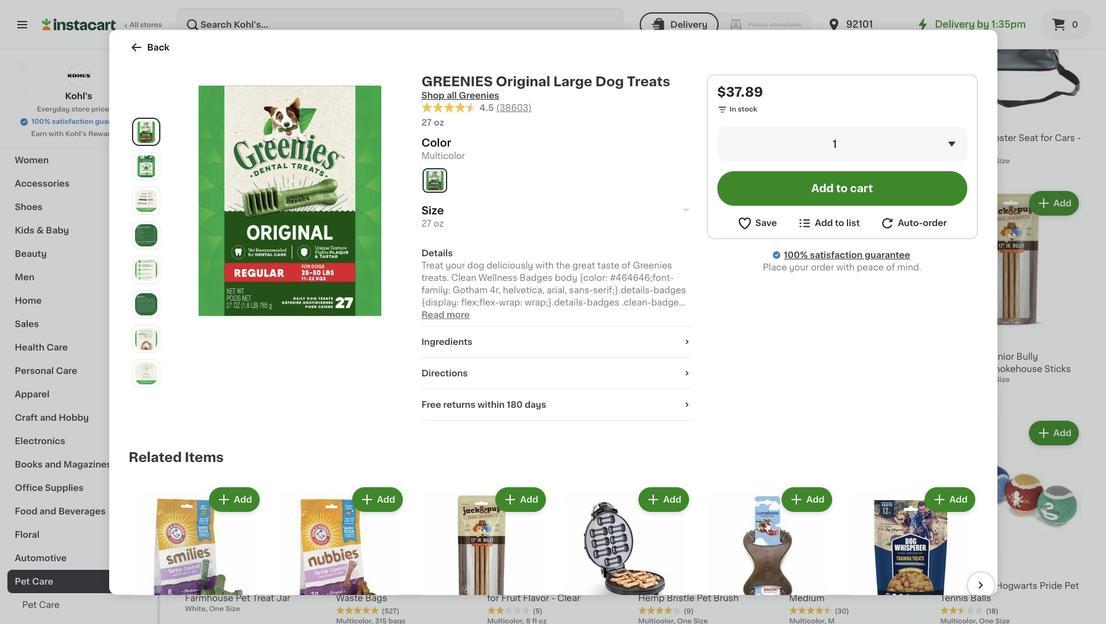 Task type: vqa. For each thing, say whether or not it's contained in the screenshot.
The White,
yes



Task type: locate. For each thing, give the bounding box(es) containing it.
$ inside $ 9 harry potter hogwarts pride pet tennis balls
[[943, 566, 947, 573]]

1 down arm
[[185, 146, 189, 155]]

1 horizontal spatial chew,
[[838, 583, 865, 591]]

kohl's
[[65, 131, 87, 138]]

greenies up all on the left of the page
[[421, 75, 493, 88]]

11
[[796, 566, 808, 579]]

100% satisfaction guarantee up place your order with peace of mind.
[[784, 250, 910, 259]]

lumabone down 11
[[789, 583, 836, 591]]

99 right 8 on the left top
[[202, 118, 212, 124]]

enlarge pet care greenies original large dog treats lifestyle (opens in a new tab) image
[[135, 259, 157, 281]]

read
[[421, 311, 445, 319]]

pet care link down automotive
[[7, 571, 150, 594]]

dog inside greenies original large dog treats
[[446, 353, 464, 361]]

white, inside honora freshwater cultured pearl necklace in 10k gold - 7mm to 7.5mm white, 18\".
[[336, 170, 358, 177]]

0 vertical spatial large
[[553, 75, 592, 88]]

oz inside size 27 oz
[[434, 219, 444, 228]]

- right bed
[[842, 146, 845, 155]]

one inside woof pet booster seat for cars - multicolor multicolor, one size
[[979, 158, 994, 164]]

and up office supplies
[[45, 461, 61, 469]]

medium down 11
[[789, 595, 824, 603]]

harry up tennis
[[940, 583, 964, 591]]

potter up balls
[[966, 583, 993, 591]]

chew, left the
[[572, 353, 599, 361]]

99 inside $ 29 99
[[966, 118, 975, 124]]

original for greenies original large dog treats
[[384, 353, 417, 361]]

and for food
[[40, 508, 56, 516]]

0 horizontal spatial by
[[838, 134, 850, 142]]

to left list
[[835, 219, 844, 227]]

1 vertical spatial medium
[[789, 595, 824, 603]]

again
[[62, 88, 87, 96]]

0 vertical spatial necklace
[[360, 146, 401, 155]]

100% up earn
[[32, 118, 50, 125]]

0 horizontal spatial lumabone
[[487, 353, 534, 361]]

harry inside harry potter monster book crinkle pet toy
[[638, 353, 662, 361]]

conditioner
[[185, 158, 236, 167]]

pet care for second pet care link from the top of the page
[[22, 601, 60, 610]]

bully
[[1016, 353, 1038, 361]]

1 horizontal spatial greenies
[[421, 75, 493, 88]]

$10.99 element
[[638, 335, 779, 351]]

large for greenies original large dog treats
[[419, 353, 444, 361]]

2 vertical spatial and
[[40, 508, 56, 516]]

s,
[[813, 170, 820, 177]]

1 vertical spatial potter
[[966, 583, 993, 591]]

0 vertical spatial lumabone
[[487, 353, 534, 361]]

multicolor, down crinkle
[[638, 389, 675, 396]]

by left 1:35pm
[[977, 20, 989, 29]]

one down booster at the right top of the page
[[979, 158, 994, 164]]

size
[[995, 158, 1010, 164], [240, 170, 255, 177], [421, 206, 444, 216], [995, 377, 1010, 383], [693, 389, 708, 396], [225, 607, 240, 613]]

greenies down $37.89 element
[[336, 353, 382, 361]]

multicolor image
[[424, 169, 446, 192]]

one down 'farmhouse'
[[209, 607, 224, 613]]

medium inside 11 lumabone chew, bacon flavor, medium
[[789, 595, 824, 603]]

99 right 19
[[208, 566, 218, 573]]

women
[[15, 156, 49, 165]]

(18)
[[986, 609, 998, 616]]

multicolor, inside jack&pup junior bully multicolor smokehouse sticks multicolor, one size
[[940, 377, 977, 383]]

greenies original large dog treats
[[336, 353, 464, 374]]

$ up the koolaburra
[[792, 118, 796, 124]]

1 vertical spatial 27
[[421, 219, 432, 228]]

$ inside $ 19 99
[[188, 566, 192, 573]]

necklace up 7.5mm
[[360, 146, 401, 155]]

2 pet care link from the top
[[7, 594, 150, 617]]

in stock
[[730, 105, 757, 112]]

0 horizontal spatial greenies
[[336, 353, 382, 361]]

$ up m.barc
[[490, 566, 494, 573]]

2 oz from the top
[[434, 219, 444, 228]]

refill
[[432, 583, 454, 591]]

honora freshwater cultured pearl necklace in 10k gold - 7mm to 7.5mm white, 18\".
[[336, 134, 458, 177]]

0 vertical spatial medium
[[513, 365, 549, 374]]

1 horizontal spatial medium
[[789, 595, 824, 603]]

99
[[202, 118, 212, 124], [966, 118, 975, 124], [208, 566, 218, 573], [359, 566, 369, 573], [504, 566, 514, 573]]

kids & baby
[[15, 226, 69, 235]]

greenies inside greenies original large dog treats shop all greenies
[[421, 75, 493, 88]]

stores
[[140, 22, 162, 28]]

health
[[15, 344, 44, 352]]

- right cars
[[1077, 134, 1081, 142]]

2 27 from the top
[[421, 219, 432, 228]]

harry up crinkle
[[638, 353, 662, 361]]

to for list
[[835, 219, 844, 227]]

kohl's
[[65, 92, 92, 101]]

0 vertical spatial shop
[[35, 63, 58, 72]]

1 vertical spatial treats
[[336, 365, 363, 374]]

0 horizontal spatial 1
[[185, 146, 189, 155]]

back
[[147, 43, 169, 51]]

2 00 from the left
[[816, 118, 826, 124]]

and right "craft"
[[40, 414, 57, 423]]

$ up burt's at right
[[641, 566, 645, 573]]

personal
[[15, 367, 54, 376]]

returns
[[443, 401, 475, 409]]

1 up (432) at the right top
[[832, 139, 837, 149]]

100% up your
[[784, 250, 808, 259]]

white, s, 4 total options
[[789, 170, 872, 177]]

0 horizontal spatial guarantee
[[95, 118, 131, 125]]

0 horizontal spatial medium
[[513, 365, 549, 374]]

shop left all on the left of the page
[[421, 91, 444, 99]]

100% satisfaction guarantee down everyday store prices link in the top left of the page
[[32, 118, 131, 125]]

$ inside $ 40 00
[[792, 118, 796, 124]]

2 horizontal spatial treats
[[627, 75, 670, 88]]

enlarge pet care greenies original large dog treats hero (opens in a new tab) image
[[135, 120, 157, 143]]

potter up toy
[[664, 353, 691, 361]]

100% satisfaction guarantee
[[32, 118, 131, 125], [784, 250, 910, 259]]

$ for 9
[[490, 566, 494, 573]]

99 for 9
[[504, 566, 514, 573]]

chew, up (30)
[[838, 583, 865, 591]]

fresh
[[276, 134, 300, 142]]

0 horizontal spatial large
[[419, 353, 444, 361]]

with down 100% satisfaction guarantee link
[[836, 263, 855, 271]]

0 horizontal spatial 100% satisfaction guarantee
[[32, 118, 131, 125]]

1 horizontal spatial order
[[923, 219, 947, 227]]

1 vertical spatial 100% satisfaction guarantee
[[784, 250, 910, 259]]

0 horizontal spatial necklace
[[360, 146, 401, 155]]

woof pet booster seat for cars - multicolor multicolor, one size
[[940, 134, 1081, 164]]

0 vertical spatial oz
[[434, 118, 444, 127]]

and right food
[[40, 508, 56, 516]]

white, left s,
[[789, 170, 812, 177]]

lumabone up stick,
[[487, 353, 534, 361]]

multicolor down jack&pup
[[940, 365, 984, 374]]

- inside m.barc naturals training treats for fruit flavor - clear
[[551, 595, 555, 603]]

1 vertical spatial guarantee
[[865, 250, 910, 259]]

0 vertical spatial with
[[49, 131, 64, 138]]

size down "multicolor" icon
[[421, 206, 444, 216]]

with
[[239, 158, 258, 167]]

size inside woof pet booster seat for cars - multicolor multicolor, one size
[[995, 158, 1010, 164]]

2 vertical spatial treats
[[594, 583, 621, 591]]

order
[[923, 219, 947, 227], [811, 263, 834, 271]]

in-
[[311, 134, 323, 142]]

$ for 29
[[943, 118, 947, 124]]

m.barc naturals training treats for fruit flavor - clear
[[487, 583, 621, 603]]

pearl
[[336, 146, 358, 155]]

9 for $ 9 harry potter hogwarts pride pet tennis balls
[[947, 566, 956, 579]]

1 horizontal spatial lumabone
[[789, 583, 836, 591]]

product group
[[185, 189, 326, 398], [336, 189, 477, 409], [638, 189, 779, 398], [789, 189, 930, 398], [940, 189, 1081, 385], [940, 419, 1081, 625], [129, 485, 262, 625], [272, 485, 405, 625], [415, 485, 548, 625], [558, 485, 691, 625], [701, 485, 834, 625], [844, 485, 977, 625]]

(432)
[[835, 160, 853, 167]]

00 inside $ 375 00
[[369, 118, 379, 124]]

1 horizontal spatial delivery
[[935, 20, 975, 29]]

1 horizontal spatial necklace
[[638, 171, 679, 179]]

medium up (41)
[[513, 365, 549, 374]]

bed
[[822, 146, 839, 155]]

guarantee up of
[[865, 250, 910, 259]]

1 horizontal spatial 100%
[[784, 250, 808, 259]]

100% inside "button"
[[32, 118, 50, 125]]

None search field
[[176, 7, 623, 42]]

pet care greenies original large dog treats hero image
[[173, 84, 407, 317]]

& up tearless on the top left of the page
[[205, 134, 212, 142]]

0 vertical spatial potter
[[664, 353, 691, 361]]

0 vertical spatial treats
[[627, 75, 670, 88]]

99 for 29
[[966, 118, 975, 124]]

for down m.barc
[[487, 595, 499, 603]]

oz up cultured
[[434, 118, 444, 127]]

1 horizontal spatial harry
[[940, 583, 964, 591]]

1 horizontal spatial 00
[[816, 118, 826, 124]]

multicolor, down the conditioner
[[185, 170, 222, 177]]

99 for 19
[[208, 566, 218, 573]]

one
[[979, 158, 994, 164], [224, 170, 239, 177], [979, 377, 994, 383], [677, 389, 692, 396], [209, 607, 224, 613]]

pet inside woof pet booster seat for cars - multicolor multicolor, one size
[[965, 134, 980, 142]]

multicolor,
[[940, 158, 977, 164], [185, 170, 222, 177], [940, 377, 977, 383], [638, 389, 675, 396], [487, 389, 524, 396]]

fur
[[789, 146, 803, 155]]

add
[[811, 183, 834, 193], [298, 199, 316, 208], [751, 199, 769, 208], [902, 199, 920, 208], [1053, 199, 1071, 208], [815, 219, 833, 227], [1053, 429, 1071, 438], [234, 496, 252, 504], [377, 496, 395, 504], [520, 496, 538, 504], [663, 496, 681, 504], [806, 496, 824, 504], [949, 496, 968, 504]]

0 horizontal spatial 100%
[[32, 118, 50, 125]]

necklace inside 1913 men's two tone stainless steel american flag & "in god we trust" dog tag pendant necklace
[[638, 171, 679, 179]]

bees
[[666, 583, 688, 591]]

1 vertical spatial satisfaction
[[810, 250, 863, 259]]

original up (38603) button
[[496, 75, 550, 88]]

0 horizontal spatial order
[[811, 263, 834, 271]]

0 horizontal spatial white,
[[185, 607, 207, 613]]

original down $37.89 element
[[384, 353, 417, 361]]

1 00 from the left
[[369, 118, 379, 124]]

one down "junior"
[[979, 377, 994, 383]]

& inside 1913 men's two tone stainless steel american flag & "in god we trust" dog tag pendant necklace
[[726, 146, 733, 155]]

pet inside harry potter monster book crinkle pet toy
[[671, 365, 685, 374]]

0 vertical spatial 27
[[421, 118, 432, 127]]

0 vertical spatial order
[[923, 219, 947, 227]]

27
[[421, 118, 432, 127], [421, 219, 432, 228]]

$ inside $ 29 99
[[943, 118, 947, 124]]

0 horizontal spatial 00
[[369, 118, 379, 124]]

and for craft
[[40, 414, 57, 423]]

1 vertical spatial chew,
[[838, 583, 865, 591]]

1 horizontal spatial 1
[[832, 139, 837, 149]]

0 vertical spatial 100%
[[32, 118, 50, 125]]

satisfaction up place your order with peace of mind.
[[810, 250, 863, 259]]

one inside sonoma goods for life farmhouse pet treat jar white, one size
[[209, 607, 224, 613]]

sided
[[725, 583, 750, 591]]

multicolor inside jack&pup junior bully multicolor smokehouse sticks multicolor, one size
[[940, 365, 984, 374]]

multicolor, down jack&pup
[[940, 377, 977, 383]]

0 vertical spatial and
[[40, 414, 57, 423]]

dog inside earth rated lavender refill dog waste bags
[[456, 583, 474, 591]]

greenies original large dog treats shop all greenies
[[421, 75, 670, 99]]

$ inside "$ 9 99"
[[490, 566, 494, 573]]

enlarge pet care greenies original large dog treats angle_top (opens in a new tab) image
[[135, 224, 157, 246]]

color multicolor
[[421, 138, 465, 160]]

9 inside $ 9 harry potter hogwarts pride pet tennis balls
[[947, 566, 956, 579]]

0 horizontal spatial 9
[[494, 566, 503, 579]]

00
[[369, 118, 379, 124], [816, 118, 826, 124]]

2 horizontal spatial white,
[[789, 170, 812, 177]]

9 up m.barc
[[494, 566, 503, 579]]

99 inside $ 18 99
[[359, 566, 369, 573]]

99 inside 8 99
[[202, 118, 212, 124]]

medium inside lumabone durable chew, the stick, medium
[[513, 365, 549, 374]]

directions
[[421, 369, 468, 378]]

& right kids
[[37, 226, 44, 235]]

$ 12 49
[[641, 566, 670, 579]]

& right the pin
[[768, 583, 775, 591]]

- right gold
[[452, 146, 456, 155]]

with right earn
[[49, 131, 64, 138]]

chew, inside lumabone durable chew, the stick, medium
[[572, 353, 599, 361]]

1 horizontal spatial by
[[977, 20, 989, 29]]

treats inside greenies original large dog treats
[[336, 365, 363, 374]]

size down smokehouse
[[995, 377, 1010, 383]]

item carousel region
[[111, 480, 995, 625]]

koolaburra
[[789, 134, 836, 142]]

jar
[[277, 595, 290, 603]]

1 horizontal spatial shop
[[421, 91, 444, 99]]

we
[[638, 158, 652, 167]]

1 vertical spatial oz
[[434, 219, 444, 228]]

$ for 18
[[339, 566, 343, 573]]

0 horizontal spatial treats
[[336, 365, 363, 374]]

1 horizontal spatial with
[[836, 263, 855, 271]]

9 for $ 9 99
[[494, 566, 503, 579]]

bristle
[[667, 595, 694, 603]]

27 inside size 27 oz
[[421, 219, 432, 228]]

$ up sonoma
[[188, 566, 192, 573]]

0 vertical spatial pet care
[[15, 578, 53, 587]]

treats inside m.barc naturals training treats for fruit flavor - clear
[[594, 583, 621, 591]]

180
[[507, 401, 523, 409]]

multicolor down woof
[[940, 146, 984, 155]]

$ up tennis
[[943, 566, 947, 573]]

original inside greenies original large dog treats
[[384, 353, 417, 361]]

0 horizontal spatial for
[[487, 595, 499, 603]]

greenies original large dog treats button
[[336, 189, 477, 398]]

guarantee up the rewards
[[95, 118, 131, 125]]

99 up m.barc
[[504, 566, 514, 573]]

shop inside greenies original large dog treats shop all greenies
[[421, 91, 444, 99]]

white, down 'farmhouse'
[[185, 607, 207, 613]]

1 vertical spatial by
[[838, 134, 850, 142]]

ugg
[[852, 134, 873, 142]]

delivery for delivery
[[670, 20, 707, 29]]

00 right the '40' in the right of the page
[[816, 118, 826, 124]]

1 9 from the left
[[494, 566, 503, 579]]

brush
[[714, 595, 739, 603]]

for right seat
[[1041, 134, 1053, 142]]

multicolor, up 180
[[487, 389, 524, 396]]

to down total
[[836, 183, 848, 193]]

- left the clear
[[551, 595, 555, 603]]

0 vertical spatial original
[[496, 75, 550, 88]]

0 vertical spatial guarantee
[[95, 118, 131, 125]]

health care link
[[7, 336, 150, 360]]

books and magazines
[[15, 461, 112, 469]]

treats for greenies original large dog treats shop all greenies
[[627, 75, 670, 88]]

1 vertical spatial large
[[419, 353, 444, 361]]

original inside greenies original large dog treats shop all greenies
[[496, 75, 550, 88]]

0 vertical spatial greenies
[[421, 75, 493, 88]]

pet inside $ 9 harry potter hogwarts pride pet tennis balls
[[1064, 583, 1079, 591]]

0 horizontal spatial potter
[[664, 353, 691, 361]]

enlarge pet care greenies original large dog treats ingredients (opens in a new tab) image
[[135, 293, 157, 315]]

& left "in at the right top of the page
[[726, 146, 733, 155]]

multicolor, inside arm & hammer ultra fresh 2-in- 1 tearless puppy shampoo + conditioner with buttermilk multicolor, one size
[[185, 170, 222, 177]]

00 right 375
[[369, 118, 379, 124]]

99 inside "$ 9 99"
[[504, 566, 514, 573]]

$ 9 harry potter hogwarts pride pet tennis balls
[[940, 566, 1079, 603]]

1 horizontal spatial original
[[496, 75, 550, 88]]

$ up woof
[[943, 118, 947, 124]]

1 vertical spatial for
[[487, 595, 499, 603]]

by up bed
[[838, 134, 850, 142]]

1 vertical spatial shop
[[421, 91, 444, 99]]

1 vertical spatial necklace
[[638, 171, 679, 179]]

by
[[977, 20, 989, 29], [838, 134, 850, 142]]

back button
[[129, 39, 169, 54]]

size down goods
[[225, 607, 240, 613]]

1 vertical spatial original
[[384, 353, 417, 361]]

1 vertical spatial and
[[45, 461, 61, 469]]

large inside greenies original large dog treats shop all greenies
[[553, 75, 592, 88]]

size down booster at the right top of the page
[[995, 158, 1010, 164]]

men's
[[659, 134, 685, 142]]

99 right 18
[[359, 566, 369, 573]]

1 horizontal spatial potter
[[966, 583, 993, 591]]

for inside m.barc naturals training treats for fruit flavor - clear
[[487, 595, 499, 603]]

harry inside $ 9 harry potter hogwarts pride pet tennis balls
[[940, 583, 964, 591]]

0 horizontal spatial original
[[384, 353, 417, 361]]

0 horizontal spatial chew,
[[572, 353, 599, 361]]

treats inside greenies original large dog treats shop all greenies
[[627, 75, 670, 88]]

multicolor, down woof
[[940, 158, 977, 164]]

- inside koolaburra by ugg sacha faux fur pet bed - birch
[[842, 146, 845, 155]]

$ inside $ 375 00
[[339, 118, 343, 124]]

$ up earth in the left of the page
[[339, 566, 343, 573]]

$
[[339, 118, 343, 124], [792, 118, 796, 124], [943, 118, 947, 124], [188, 566, 192, 573], [339, 566, 343, 573], [641, 566, 645, 573], [490, 566, 494, 573], [943, 566, 947, 573]]

1 vertical spatial greenies
[[336, 353, 382, 361]]

pet inside koolaburra by ugg sacha faux fur pet bed - birch
[[805, 146, 820, 155]]

99 for 18
[[359, 566, 369, 573]]

0 horizontal spatial delivery
[[670, 20, 707, 29]]

one down the conditioner
[[224, 170, 239, 177]]

00 inside $ 40 00
[[816, 118, 826, 124]]

99 inside $ 19 99
[[208, 566, 218, 573]]

potter inside $ 9 harry potter hogwarts pride pet tennis balls
[[966, 583, 993, 591]]

$37.89
[[717, 85, 763, 98]]

9 up tennis
[[947, 566, 956, 579]]

27 up details
[[421, 219, 432, 228]]

delivery inside 'button'
[[670, 20, 707, 29]]

1 vertical spatial pet care
[[22, 601, 60, 610]]

0 vertical spatial satisfaction
[[52, 118, 93, 125]]

peace
[[857, 263, 884, 271]]

2 9 from the left
[[947, 566, 956, 579]]

hammer
[[214, 134, 251, 142]]

related
[[129, 451, 182, 464]]

1 horizontal spatial large
[[553, 75, 592, 88]]

1 horizontal spatial white,
[[336, 170, 358, 177]]

for inside woof pet booster seat for cars - multicolor multicolor, one size
[[1041, 134, 1053, 142]]

0 vertical spatial 100% satisfaction guarantee
[[32, 118, 131, 125]]

shop up buy
[[35, 63, 58, 72]]

lists link
[[7, 104, 150, 129]]

1 horizontal spatial for
[[1041, 134, 1053, 142]]

27 up cultured
[[421, 118, 432, 127]]

pet care link down automotive link
[[7, 594, 150, 617]]

1 vertical spatial with
[[836, 263, 855, 271]]

1 horizontal spatial guarantee
[[865, 250, 910, 259]]

product group containing greenies original large dog treats
[[336, 189, 477, 409]]

buy it again
[[35, 88, 87, 96]]

tennis
[[940, 595, 968, 603]]

0 horizontal spatial harry
[[638, 353, 662, 361]]

by inside koolaburra by ugg sacha faux fur pet bed - birch
[[838, 134, 850, 142]]

1 horizontal spatial 9
[[947, 566, 956, 579]]

0 vertical spatial chew,
[[572, 353, 599, 361]]

oz up details
[[434, 219, 444, 228]]

of
[[886, 263, 895, 271]]

$ for 375
[[339, 118, 343, 124]]

satisfaction up earn with kohl's rewards
[[52, 118, 93, 125]]

sonoma
[[185, 583, 221, 591]]

1 vertical spatial lumabone
[[789, 583, 836, 591]]

kohl's logo image
[[67, 64, 90, 88]]

necklace down trust"
[[638, 171, 679, 179]]

food
[[15, 508, 37, 516]]

99 right 29 on the top of the page
[[966, 118, 975, 124]]

size inside jack&pup junior bully multicolor smokehouse sticks multicolor, one size
[[995, 377, 1010, 383]]

size down with
[[240, 170, 255, 177]]

1 horizontal spatial treats
[[594, 583, 621, 591]]

$ inside $ 18 99
[[339, 566, 343, 573]]

1 vertical spatial to
[[835, 219, 844, 227]]

multicolor down color
[[421, 152, 465, 160]]

1 horizontal spatial satisfaction
[[810, 250, 863, 259]]

white, down 7mm
[[336, 170, 358, 177]]

white,
[[336, 170, 358, 177], [789, 170, 812, 177], [185, 607, 207, 613]]

shoes link
[[7, 196, 150, 219]]

0 vertical spatial by
[[977, 20, 989, 29]]

$ up honora on the left top of page
[[339, 118, 343, 124]]

$ inside $ 12 49
[[641, 566, 645, 573]]

- inside honora freshwater cultured pearl necklace in 10k gold - 7mm to 7.5mm white, 18\".
[[452, 146, 456, 155]]

8 99
[[192, 117, 212, 130]]

multicolor, one size
[[638, 389, 708, 396]]

0 vertical spatial for
[[1041, 134, 1053, 142]]

0 horizontal spatial satisfaction
[[52, 118, 93, 125]]

all
[[130, 22, 138, 28]]

pin
[[752, 583, 766, 591]]

0 vertical spatial harry
[[638, 353, 662, 361]]

92101 button
[[826, 7, 900, 42]]

product group containing 9
[[940, 419, 1081, 625]]

accessories link
[[7, 172, 150, 196]]

1 vertical spatial harry
[[940, 583, 964, 591]]

earn
[[31, 131, 47, 138]]

chew, inside 11 lumabone chew, bacon flavor, medium
[[838, 583, 865, 591]]

0 vertical spatial to
[[836, 183, 848, 193]]

large inside greenies original large dog treats
[[419, 353, 444, 361]]

greenies inside greenies original large dog treats
[[336, 353, 382, 361]]



Task type: describe. For each thing, give the bounding box(es) containing it.
lists
[[35, 112, 56, 121]]

$ for 40
[[792, 118, 796, 124]]

1 inside field
[[832, 139, 837, 149]]

and for books
[[45, 461, 61, 469]]

seat
[[1019, 134, 1038, 142]]

earn with kohl's rewards link
[[31, 130, 126, 139]]

list
[[846, 219, 860, 227]]

satisfaction inside "button"
[[52, 118, 93, 125]]

shoes
[[15, 203, 42, 212]]

1 inside arm & hammer ultra fresh 2-in- 1 tearless puppy shampoo + conditioner with buttermilk multicolor, one size
[[185, 146, 189, 155]]

size down (17)
[[693, 389, 708, 396]]

waste
[[336, 595, 363, 603]]

order inside button
[[923, 219, 947, 227]]

kohl's link
[[65, 64, 92, 102]]

two
[[687, 134, 705, 142]]

greenies for greenies original large dog treats
[[336, 353, 382, 361]]

booster
[[982, 134, 1016, 142]]

1 pet care link from the top
[[7, 571, 150, 594]]

4.5
[[479, 103, 494, 112]]

electronics link
[[7, 430, 150, 453]]

8
[[192, 117, 201, 130]]

enlarge pet care greenies original large dog treats drugs (opens in a new tab) image
[[135, 362, 157, 385]]

00 for 40
[[816, 118, 826, 124]]

food and beverages
[[15, 508, 106, 516]]

49
[[660, 566, 670, 573]]

dog inside greenies original large dog treats shop all greenies
[[595, 75, 624, 88]]

1 vertical spatial order
[[811, 263, 834, 271]]

chew, for 11
[[838, 583, 865, 591]]

pet care for first pet care link from the top of the page
[[15, 578, 53, 587]]

lumabone inside 11 lumabone chew, bacon flavor, medium
[[789, 583, 836, 591]]

pet inside sonoma goods for life farmhouse pet treat jar white, one size
[[236, 595, 250, 603]]

greenies
[[459, 91, 499, 99]]

$ 29 99
[[943, 117, 975, 130]]

arm
[[185, 134, 203, 142]]

92101
[[846, 20, 873, 29]]

delivery for delivery by 1:35pm
[[935, 20, 975, 29]]

enlarge pet care greenies original large dog treats angle_back (opens in a new tab) image
[[135, 190, 157, 212]]

necklace inside honora freshwater cultured pearl necklace in 10k gold - 7mm to 7.5mm white, 18\".
[[360, 146, 401, 155]]

1 27 from the top
[[421, 118, 432, 127]]

1 field
[[717, 126, 967, 161]]

one down (17)
[[677, 389, 692, 396]]

greenies for greenies original large dog treats shop all greenies
[[421, 75, 493, 88]]

burt's bees double-sided pin & hemp bristle pet brush
[[638, 583, 775, 603]]

add to cart button
[[717, 171, 967, 205]]

read more
[[421, 311, 470, 319]]

ingredients
[[421, 338, 472, 346]]

"in
[[736, 146, 748, 155]]

accessories
[[15, 180, 70, 188]]

guarantee inside "button"
[[95, 118, 131, 125]]

chew, for lumabone
[[572, 353, 599, 361]]

shop link
[[7, 55, 150, 80]]

lumabone inside lumabone durable chew, the stick, medium
[[487, 353, 534, 361]]

multicolor, inside woof pet booster seat for cars - multicolor multicolor, one size
[[940, 158, 977, 164]]

2-
[[303, 134, 311, 142]]

100% satisfaction guarantee link
[[784, 249, 910, 261]]

american
[[663, 146, 704, 155]]

4.5 (38603)
[[479, 103, 532, 112]]

add button inside product group
[[1030, 422, 1078, 444]]

large for greenies original large dog treats shop all greenies
[[553, 75, 592, 88]]

by for delivery
[[977, 20, 989, 29]]

dog inside 1913 men's two tone stainless steel american flag & "in god we trust" dog tag pendant necklace
[[682, 158, 700, 167]]

1 oz from the top
[[434, 118, 444, 127]]

books and magazines link
[[7, 453, 150, 477]]

it
[[54, 88, 60, 96]]

related items
[[129, 451, 224, 464]]

size inside sonoma goods for life farmhouse pet treat jar white, one size
[[225, 607, 240, 613]]

tag
[[703, 158, 718, 167]]

instacart logo image
[[42, 17, 116, 32]]

apparel link
[[7, 383, 150, 407]]

home
[[15, 297, 42, 305]]

pet inside burt's bees double-sided pin & hemp bristle pet brush
[[697, 595, 711, 603]]

naturals
[[519, 583, 555, 591]]

farmhouse
[[185, 595, 233, 603]]

white, inside sonoma goods for life farmhouse pet treat jar white, one size
[[185, 607, 207, 613]]

all stores link
[[42, 7, 163, 42]]

medium for lumabone
[[513, 365, 549, 374]]

original for greenies original large dog treats shop all greenies
[[496, 75, 550, 88]]

treats for greenies original large dog treats
[[336, 365, 363, 374]]

the
[[601, 353, 618, 361]]

for for cars
[[1041, 134, 1053, 142]]

potter inside harry potter monster book crinkle pet toy
[[664, 353, 691, 361]]

training
[[558, 583, 592, 591]]

durable
[[536, 353, 570, 361]]

1 vertical spatial 100%
[[784, 250, 808, 259]]

pride
[[1040, 583, 1062, 591]]

craft and hobby
[[15, 414, 89, 423]]

items
[[185, 451, 224, 464]]

1 horizontal spatial 100% satisfaction guarantee
[[784, 250, 910, 259]]

(38603)
[[496, 103, 532, 112]]

life
[[270, 583, 286, 591]]

to for cart
[[836, 183, 848, 193]]

flavor
[[523, 595, 549, 603]]

automotive link
[[7, 547, 150, 571]]

stock
[[738, 105, 757, 112]]

prices
[[91, 106, 113, 113]]

- inside woof pet booster seat for cars - multicolor multicolor, one size
[[1077, 134, 1081, 142]]

gold
[[429, 146, 450, 155]]

floral link
[[7, 524, 150, 547]]

size inside arm & hammer ultra fresh 2-in- 1 tearless puppy shampoo + conditioner with buttermilk multicolor, one size
[[240, 170, 255, 177]]

sales link
[[7, 313, 150, 336]]

& inside burt's bees double-sided pin & hemp bristle pet brush
[[768, 583, 775, 591]]

multicolor inside woof pet booster seat for cars - multicolor multicolor, one size
[[940, 146, 984, 155]]

store
[[71, 106, 90, 113]]

by for koolaburra
[[838, 134, 850, 142]]

buy
[[35, 88, 52, 96]]

$ 18 99
[[339, 566, 369, 579]]

auto-
[[898, 219, 923, 227]]

100% satisfaction guarantee inside "button"
[[32, 118, 131, 125]]

details button
[[421, 247, 692, 260]]

00 for 375
[[369, 118, 379, 124]]

electronics
[[15, 437, 65, 446]]

0 horizontal spatial with
[[49, 131, 64, 138]]

options
[[845, 170, 872, 177]]

cultured
[[420, 134, 458, 142]]

one inside arm & hammer ultra fresh 2-in- 1 tearless puppy shampoo + conditioner with buttermilk multicolor, one size
[[224, 170, 239, 177]]

office supplies link
[[7, 477, 150, 500]]

stainless
[[730, 134, 769, 142]]

enlarge pet care greenies original large dog treats angle_left (opens in a new tab) image
[[135, 155, 157, 177]]

$7.99 element
[[940, 335, 1081, 351]]

$37.89 element
[[336, 335, 477, 351]]

$ for 19
[[188, 566, 192, 573]]

koolaburra by ugg sacha faux fur pet bed - birch
[[789, 134, 924, 155]]

free returns within 180 days
[[421, 401, 546, 409]]

harry potter monster book crinkle pet toy
[[638, 353, 754, 374]]

& inside arm & hammer ultra fresh 2-in- 1 tearless puppy shampoo + conditioner with buttermilk multicolor, one size
[[205, 134, 212, 142]]

burt's
[[638, 583, 664, 591]]

medium for 11
[[789, 595, 824, 603]]

personal care link
[[7, 360, 150, 383]]

earn with kohl's rewards
[[31, 131, 119, 138]]

$50.00 element
[[638, 116, 779, 132]]

7mm
[[336, 158, 358, 167]]

jack&pup
[[940, 353, 985, 361]]

goods
[[223, 583, 252, 591]]

beauty link
[[7, 242, 150, 266]]

rated
[[361, 583, 387, 591]]

0
[[1072, 20, 1078, 29]]

god
[[750, 146, 768, 155]]

0 button
[[1041, 10, 1091, 39]]

$ 9 99
[[490, 566, 514, 579]]

service type group
[[640, 12, 812, 37]]

(41)
[[533, 379, 545, 386]]

$ for 12
[[641, 566, 645, 573]]

free
[[421, 401, 441, 409]]

add inside product group
[[1053, 429, 1071, 438]]

enlarge pet care greenies original large dog treats nutrition (opens in a new tab) image
[[135, 328, 157, 350]]

one inside jack&pup junior bully multicolor smokehouse sticks multicolor, one size
[[979, 377, 994, 383]]

save button
[[737, 215, 777, 231]]

0 horizontal spatial shop
[[35, 63, 58, 72]]

12
[[645, 566, 659, 579]]

for for fruit
[[487, 595, 499, 603]]

days
[[525, 401, 546, 409]]



